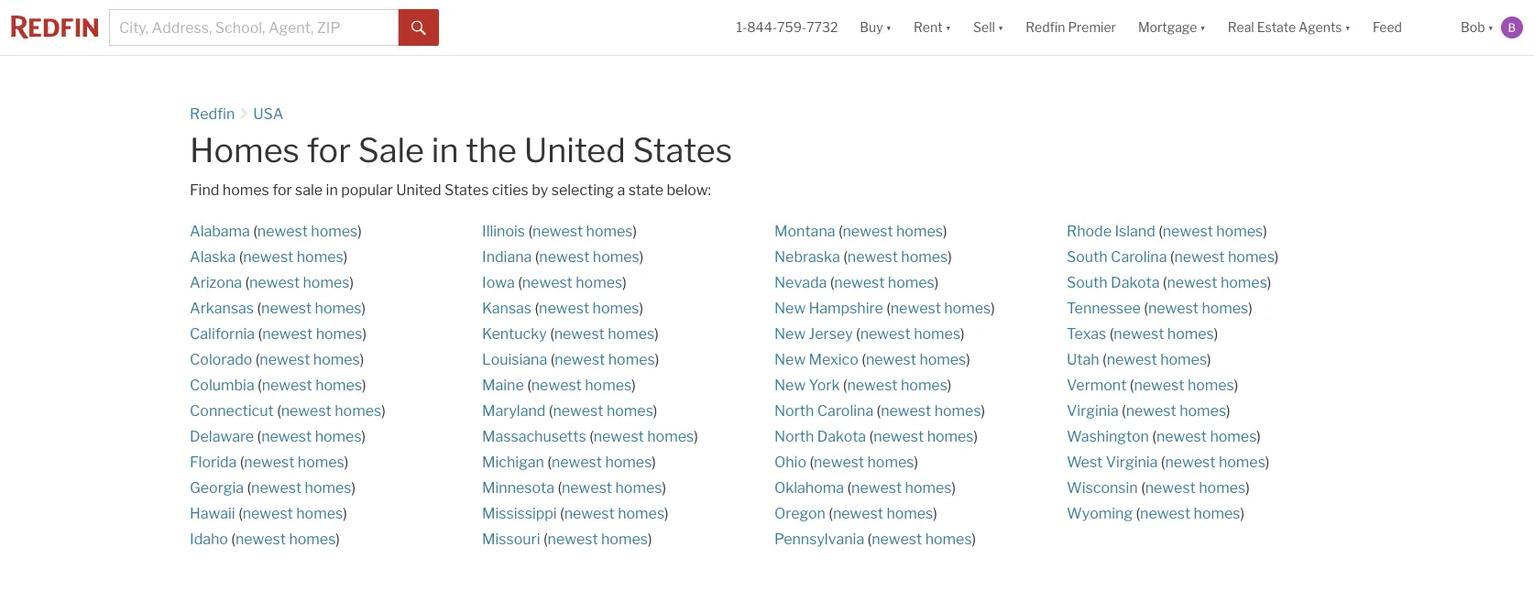 Task type: locate. For each thing, give the bounding box(es) containing it.
newest homes link
[[257, 222, 358, 240], [533, 222, 633, 240], [843, 222, 943, 240], [1163, 222, 1263, 240], [243, 248, 343, 266], [539, 248, 640, 266], [848, 248, 948, 266], [1175, 248, 1275, 266], [249, 274, 350, 292], [522, 274, 623, 292], [835, 274, 935, 292], [1167, 274, 1268, 292], [261, 299, 362, 317], [539, 299, 639, 317], [891, 299, 991, 317], [1149, 299, 1249, 317], [262, 325, 363, 343], [554, 325, 655, 343], [861, 325, 961, 343], [1114, 325, 1214, 343], [260, 351, 360, 369], [555, 351, 655, 369], [866, 351, 967, 369], [1107, 351, 1207, 369], [262, 376, 362, 394], [532, 376, 632, 394], [848, 376, 948, 394], [1134, 376, 1235, 394], [281, 402, 382, 420], [553, 402, 654, 420], [881, 402, 981, 420], [1126, 402, 1227, 420], [261, 428, 362, 446], [594, 428, 694, 446], [874, 428, 974, 446], [1157, 428, 1257, 446], [244, 453, 344, 471], [552, 453, 652, 471], [814, 453, 914, 471], [1166, 453, 1266, 471], [251, 479, 352, 497], [562, 479, 662, 497], [852, 479, 952, 497], [1146, 479, 1246, 497], [243, 505, 343, 523], [564, 505, 665, 523], [833, 505, 934, 523], [1141, 505, 1241, 523], [236, 530, 336, 548], [548, 530, 648, 548], [872, 530, 972, 548]]

florida
[[190, 453, 237, 471]]

( down massachusetts
[[548, 453, 552, 471]]

sell ▾ button
[[974, 0, 1004, 55]]

for left sale
[[272, 181, 292, 199]]

virginia
[[1067, 402, 1119, 420], [1106, 453, 1158, 471]]

0 vertical spatial united
[[524, 130, 626, 170]]

( right 'alabama' link
[[253, 222, 257, 240]]

island
[[1115, 222, 1156, 240]]

north carolina link
[[775, 402, 874, 420]]

new down nevada
[[775, 299, 806, 317]]

dakota inside rhode island ( newest homes ) south carolina ( newest homes ) south dakota ( newest homes ) tennessee ( newest homes ) texas ( newest homes ) utah ( newest homes ) vermont ( newest homes ) virginia ( newest homes ) washington ( newest homes ) west virginia ( newest homes ) wisconsin ( newest homes ) wyoming ( newest homes )
[[1111, 274, 1160, 292]]

( right the minnesota
[[558, 479, 562, 497]]

1 vertical spatial united
[[396, 181, 442, 199]]

1 vertical spatial redfin
[[190, 105, 235, 122]]

kentucky
[[482, 325, 547, 343]]

3 ▾ from the left
[[998, 20, 1004, 35]]

( down west virginia link at the bottom right
[[1142, 479, 1146, 497]]

( right wyoming link
[[1136, 505, 1141, 523]]

redfin premier button
[[1015, 0, 1128, 55]]

5 ▾ from the left
[[1345, 20, 1351, 35]]

2 north from the top
[[775, 428, 814, 446]]

( right arizona
[[245, 274, 249, 292]]

in up find homes for sale in  popular united states cities by selecting a state below:
[[432, 130, 459, 170]]

ohio
[[775, 453, 807, 471]]

real estate agents ▾ button
[[1217, 0, 1362, 55]]

iowa link
[[482, 274, 515, 292]]

rhode island link
[[1067, 222, 1156, 240]]

1 vertical spatial for
[[272, 181, 292, 199]]

columbia
[[190, 376, 255, 394]]

newest homes link for pennsylvania
[[872, 530, 972, 548]]

below:
[[667, 181, 711, 199]]

west
[[1067, 453, 1103, 471]]

in right sale
[[326, 181, 338, 199]]

rent ▾ button
[[903, 0, 963, 55]]

missouri link
[[482, 530, 540, 548]]

newest homes link for michigan
[[552, 453, 652, 471]]

( right montana "link"
[[839, 222, 843, 240]]

alabama link
[[190, 222, 250, 240]]

virginia down washington link
[[1106, 453, 1158, 471]]

montana link
[[775, 222, 836, 240]]

( up washington at right bottom
[[1122, 402, 1126, 420]]

idaho link
[[190, 530, 228, 548]]

newest homes link for california
[[262, 325, 363, 343]]

wyoming link
[[1067, 505, 1133, 523]]

find homes for sale in  popular united states cities by selecting a state below:
[[190, 181, 711, 199]]

delaware link
[[190, 428, 254, 446]]

▾ right mortgage at the top of the page
[[1200, 20, 1206, 35]]

( right south carolina link
[[1171, 248, 1175, 266]]

redfin for redfin
[[190, 105, 235, 122]]

6 ▾ from the left
[[1488, 20, 1494, 35]]

states
[[633, 130, 733, 170], [445, 181, 489, 199]]

City, Address, School, Agent, ZIP search field
[[109, 9, 399, 46]]

( right illinois
[[529, 222, 533, 240]]

newest homes link for south carolina
[[1175, 248, 1275, 266]]

1 vertical spatial south
[[1067, 274, 1108, 292]]

( right "mexico"
[[862, 351, 866, 369]]

dakota down south carolina link
[[1111, 274, 1160, 292]]

alabama ( newest homes ) alaska ( newest homes ) arizona ( newest homes ) arkansas ( newest homes ) california ( newest homes ) colorado ( newest homes ) columbia ( newest homes ) connecticut ( newest homes ) delaware ( newest homes ) florida ( newest homes ) georgia ( newest homes ) hawaii ( newest homes ) idaho ( newest homes )
[[190, 222, 386, 548]]

hawaii
[[190, 505, 235, 523]]

nebraska
[[775, 248, 841, 266]]

redfin up homes
[[190, 105, 235, 122]]

newest homes link for maryland
[[553, 402, 654, 420]]

0 horizontal spatial redfin
[[190, 105, 235, 122]]

1 vertical spatial carolina
[[818, 402, 874, 420]]

1 horizontal spatial carolina
[[1111, 248, 1167, 266]]

redfin left premier
[[1026, 20, 1066, 35]]

arizona link
[[190, 274, 242, 292]]

louisiana
[[482, 351, 547, 369]]

1 horizontal spatial dakota
[[1111, 274, 1160, 292]]

newest homes link for arkansas
[[261, 299, 362, 317]]

homes for sale in the united states
[[190, 130, 733, 170]]

vermont
[[1067, 376, 1127, 394]]

7732
[[807, 20, 838, 35]]

1 ▾ from the left
[[886, 20, 892, 35]]

new up new york "link"
[[775, 351, 806, 369]]

( right the massachusetts 'link'
[[590, 428, 594, 446]]

tennessee
[[1067, 299, 1141, 317]]

newest homes link for new hampshire
[[891, 299, 991, 317]]

( right florida
[[240, 453, 244, 471]]

newest homes link for rhode island
[[1163, 222, 1263, 240]]

feed button
[[1362, 0, 1450, 55]]

0 vertical spatial in
[[432, 130, 459, 170]]

carolina down island
[[1111, 248, 1167, 266]]

1 horizontal spatial in
[[432, 130, 459, 170]]

north
[[775, 402, 814, 420], [775, 428, 814, 446]]

1 vertical spatial dakota
[[818, 428, 866, 446]]

united
[[524, 130, 626, 170], [396, 181, 442, 199]]

3 new from the top
[[775, 351, 806, 369]]

newest homes link for north carolina
[[881, 402, 981, 420]]

759-
[[777, 20, 807, 35]]

carolina
[[1111, 248, 1167, 266], [818, 402, 874, 420]]

newest homes link for louisiana
[[555, 351, 655, 369]]

( right delaware link
[[257, 428, 261, 446]]

( right washington at right bottom
[[1153, 428, 1157, 446]]

columbia link
[[190, 376, 255, 394]]

state
[[629, 181, 664, 199]]

new york link
[[775, 376, 840, 394]]

south down the rhode
[[1067, 248, 1108, 266]]

4 new from the top
[[775, 376, 806, 394]]

the
[[466, 130, 517, 170]]

real estate agents ▾ link
[[1228, 0, 1351, 55]]

( right utah
[[1103, 351, 1107, 369]]

▾
[[886, 20, 892, 35], [946, 20, 952, 35], [998, 20, 1004, 35], [1200, 20, 1206, 35], [1345, 20, 1351, 35], [1488, 20, 1494, 35]]

)
[[358, 222, 362, 240], [633, 222, 637, 240], [943, 222, 947, 240], [1263, 222, 1268, 240], [343, 248, 348, 266], [640, 248, 644, 266], [948, 248, 952, 266], [1275, 248, 1279, 266], [350, 274, 354, 292], [623, 274, 627, 292], [935, 274, 939, 292], [1268, 274, 1272, 292], [362, 299, 366, 317], [639, 299, 644, 317], [991, 299, 995, 317], [1249, 299, 1253, 317], [363, 325, 367, 343], [655, 325, 659, 343], [961, 325, 965, 343], [1214, 325, 1219, 343], [360, 351, 364, 369], [655, 351, 659, 369], [967, 351, 971, 369], [1207, 351, 1212, 369], [362, 376, 366, 394], [632, 376, 636, 394], [948, 376, 952, 394], [1235, 376, 1239, 394], [382, 402, 386, 420], [654, 402, 658, 420], [981, 402, 986, 420], [1227, 402, 1231, 420], [362, 428, 366, 446], [694, 428, 698, 446], [974, 428, 978, 446], [1257, 428, 1261, 446], [344, 453, 349, 471], [652, 453, 656, 471], [914, 453, 919, 471], [1266, 453, 1270, 471], [352, 479, 356, 497], [662, 479, 666, 497], [952, 479, 956, 497], [1246, 479, 1250, 497], [343, 505, 347, 523], [665, 505, 669, 523], [934, 505, 938, 523], [1241, 505, 1245, 523], [336, 530, 340, 548], [648, 530, 652, 548], [972, 530, 977, 548]]

real
[[1228, 20, 1255, 35]]

virginia down vermont link
[[1067, 402, 1119, 420]]

1 horizontal spatial states
[[633, 130, 733, 170]]

idaho
[[190, 530, 228, 548]]

( right missouri link
[[544, 530, 548, 548]]

▾ right rent
[[946, 20, 952, 35]]

newest homes link for north dakota
[[874, 428, 974, 446]]

( right "north dakota" link
[[870, 428, 874, 446]]

carolina down york
[[818, 402, 874, 420]]

1 horizontal spatial united
[[524, 130, 626, 170]]

1 horizontal spatial redfin
[[1026, 20, 1066, 35]]

maine
[[482, 376, 524, 394]]

sell ▾
[[974, 20, 1004, 35]]

illinois
[[482, 222, 525, 240]]

redfin inside button
[[1026, 20, 1066, 35]]

states up below:
[[633, 130, 733, 170]]

(
[[253, 222, 257, 240], [529, 222, 533, 240], [839, 222, 843, 240], [1159, 222, 1163, 240], [239, 248, 243, 266], [535, 248, 539, 266], [844, 248, 848, 266], [1171, 248, 1175, 266], [245, 274, 249, 292], [518, 274, 522, 292], [830, 274, 835, 292], [1163, 274, 1167, 292], [257, 299, 261, 317], [535, 299, 539, 317], [887, 299, 891, 317], [1144, 299, 1149, 317], [258, 325, 262, 343], [550, 325, 554, 343], [856, 325, 861, 343], [1110, 325, 1114, 343], [256, 351, 260, 369], [551, 351, 555, 369], [862, 351, 866, 369], [1103, 351, 1107, 369], [258, 376, 262, 394], [527, 376, 532, 394], [843, 376, 848, 394], [1130, 376, 1134, 394], [277, 402, 281, 420], [549, 402, 553, 420], [877, 402, 881, 420], [1122, 402, 1126, 420], [257, 428, 261, 446], [590, 428, 594, 446], [870, 428, 874, 446], [1153, 428, 1157, 446], [240, 453, 244, 471], [548, 453, 552, 471], [810, 453, 814, 471], [1161, 453, 1166, 471], [247, 479, 251, 497], [558, 479, 562, 497], [848, 479, 852, 497], [1142, 479, 1146, 497], [238, 505, 243, 523], [560, 505, 564, 523], [829, 505, 833, 523], [1136, 505, 1141, 523], [231, 530, 236, 548], [544, 530, 548, 548], [868, 530, 872, 548]]

alaska
[[190, 248, 236, 266]]

( right 'nebraska' link in the top right of the page
[[844, 248, 848, 266]]

estate
[[1258, 20, 1296, 35]]

north up ohio
[[775, 428, 814, 446]]

( right ohio
[[810, 453, 814, 471]]

sale
[[358, 130, 424, 170]]

▾ for sell ▾
[[998, 20, 1004, 35]]

( right mississippi link
[[560, 505, 564, 523]]

newest homes link for arizona
[[249, 274, 350, 292]]

dakota down north carolina "link"
[[818, 428, 866, 446]]

new
[[775, 299, 806, 317], [775, 325, 806, 343], [775, 351, 806, 369], [775, 376, 806, 394]]

0 vertical spatial dakota
[[1111, 274, 1160, 292]]

states down homes for sale in the united states
[[445, 181, 489, 199]]

newest homes link for missouri
[[548, 530, 648, 548]]

0 horizontal spatial states
[[445, 181, 489, 199]]

0 horizontal spatial carolina
[[818, 402, 874, 420]]

newest homes link for columbia
[[262, 376, 362, 394]]

usa
[[253, 105, 284, 122]]

nevada
[[775, 274, 827, 292]]

north down new york "link"
[[775, 402, 814, 420]]

2 ▾ from the left
[[946, 20, 952, 35]]

▾ right bob
[[1488, 20, 1494, 35]]

1 south from the top
[[1067, 248, 1108, 266]]

0 horizontal spatial dakota
[[818, 428, 866, 446]]

newest homes link for oklahoma
[[852, 479, 952, 497]]

buy
[[860, 20, 883, 35]]

newest homes link for vermont
[[1134, 376, 1235, 394]]

cities
[[492, 181, 529, 199]]

colorado link
[[190, 351, 252, 369]]

carolina inside rhode island ( newest homes ) south carolina ( newest homes ) south dakota ( newest homes ) tennessee ( newest homes ) texas ( newest homes ) utah ( newest homes ) vermont ( newest homes ) virginia ( newest homes ) washington ( newest homes ) west virginia ( newest homes ) wisconsin ( newest homes ) wyoming ( newest homes )
[[1111, 248, 1167, 266]]

( right the pennsylvania link
[[868, 530, 872, 548]]

newest homes link for kentucky
[[554, 325, 655, 343]]

for up sale
[[307, 130, 351, 170]]

▾ for rent ▾
[[946, 20, 952, 35]]

hampshire
[[809, 299, 884, 317]]

( right the hawaii at the bottom left
[[238, 505, 243, 523]]

( right island
[[1159, 222, 1163, 240]]

connecticut link
[[190, 402, 274, 420]]

0 vertical spatial carolina
[[1111, 248, 1167, 266]]

( right maine link
[[527, 376, 532, 394]]

new up new mexico link
[[775, 325, 806, 343]]

washington
[[1067, 428, 1150, 446]]

new left york
[[775, 376, 806, 394]]

0 horizontal spatial in
[[326, 181, 338, 199]]

redfin for redfin premier
[[1026, 20, 1066, 35]]

▾ right buy
[[886, 20, 892, 35]]

0 vertical spatial north
[[775, 402, 814, 420]]

connecticut
[[190, 402, 274, 420]]

1 vertical spatial virginia
[[1106, 453, 1158, 471]]

oklahoma
[[775, 479, 844, 497]]

( right colorado
[[256, 351, 260, 369]]

1 vertical spatial states
[[445, 181, 489, 199]]

( right vermont
[[1130, 376, 1134, 394]]

ohio link
[[775, 453, 807, 471]]

0 vertical spatial for
[[307, 130, 351, 170]]

newest homes link for virginia
[[1126, 402, 1227, 420]]

( up the pennsylvania link
[[829, 505, 833, 523]]

0 vertical spatial redfin
[[1026, 20, 1066, 35]]

newest homes link for florida
[[244, 453, 344, 471]]

▾ right the agents
[[1345, 20, 1351, 35]]

1 vertical spatial north
[[775, 428, 814, 446]]

maryland link
[[482, 402, 546, 420]]

▾ for bob ▾
[[1488, 20, 1494, 35]]

south up 'tennessee'
[[1067, 274, 1108, 292]]

0 vertical spatial south
[[1067, 248, 1108, 266]]

carolina inside montana ( newest homes ) nebraska ( newest homes ) nevada ( newest homes ) new hampshire ( newest homes ) new jersey ( newest homes ) new mexico ( newest homes ) new york ( newest homes ) north carolina ( newest homes ) north dakota ( newest homes ) ohio ( newest homes ) oklahoma ( newest homes ) oregon ( newest homes ) pennsylvania ( newest homes )
[[818, 402, 874, 420]]

( right alaska link
[[239, 248, 243, 266]]

united up selecting
[[524, 130, 626, 170]]

1 new from the top
[[775, 299, 806, 317]]

south
[[1067, 248, 1108, 266], [1067, 274, 1108, 292]]

newest homes link for texas
[[1114, 325, 1214, 343]]

united down sale
[[396, 181, 442, 199]]

for
[[307, 130, 351, 170], [272, 181, 292, 199]]

▾ right "sell" on the right
[[998, 20, 1004, 35]]

4 ▾ from the left
[[1200, 20, 1206, 35]]

newest homes link for massachusetts
[[594, 428, 694, 446]]

newest homes link for kansas
[[539, 299, 639, 317]]

( right kansas
[[535, 299, 539, 317]]



Task type: vqa. For each thing, say whether or not it's contained in the screenshot.
the top for
yes



Task type: describe. For each thing, give the bounding box(es) containing it.
1 north from the top
[[775, 402, 814, 420]]

montana ( newest homes ) nebraska ( newest homes ) nevada ( newest homes ) new hampshire ( newest homes ) new jersey ( newest homes ) new mexico ( newest homes ) new york ( newest homes ) north carolina ( newest homes ) north dakota ( newest homes ) ohio ( newest homes ) oklahoma ( newest homes ) oregon ( newest homes ) pennsylvania ( newest homes )
[[775, 222, 995, 548]]

selecting
[[552, 181, 614, 199]]

newest homes link for indiana
[[539, 248, 640, 266]]

rent ▾
[[914, 20, 952, 35]]

( right arkansas
[[257, 299, 261, 317]]

newest homes link for iowa
[[522, 274, 623, 292]]

1 horizontal spatial for
[[307, 130, 351, 170]]

south carolina link
[[1067, 248, 1167, 266]]

mortgage ▾
[[1139, 20, 1206, 35]]

nevada link
[[775, 274, 827, 292]]

mortgage ▾ button
[[1128, 0, 1217, 55]]

newest homes link for wyoming
[[1141, 505, 1241, 523]]

mexico
[[809, 351, 859, 369]]

newest homes link for alaska
[[243, 248, 343, 266]]

iowa
[[482, 274, 515, 292]]

virginia link
[[1067, 402, 1119, 420]]

( right york
[[843, 376, 848, 394]]

( right connecticut link
[[277, 402, 281, 420]]

by
[[532, 181, 548, 199]]

newest homes link for illinois
[[533, 222, 633, 240]]

alaska link
[[190, 248, 236, 266]]

0 horizontal spatial united
[[396, 181, 442, 199]]

indiana link
[[482, 248, 532, 266]]

washington link
[[1067, 428, 1150, 446]]

louisiana link
[[482, 351, 547, 369]]

mississippi
[[482, 505, 557, 523]]

find
[[190, 181, 219, 199]]

new hampshire link
[[775, 299, 884, 317]]

kentucky link
[[482, 325, 547, 343]]

georgia link
[[190, 479, 244, 497]]

texas link
[[1067, 325, 1107, 343]]

( up new hampshire link
[[830, 274, 835, 292]]

newest homes link for delaware
[[261, 428, 362, 446]]

( right kentucky
[[550, 325, 554, 343]]

( right jersey
[[856, 325, 861, 343]]

1 vertical spatial in
[[326, 181, 338, 199]]

0 horizontal spatial for
[[272, 181, 292, 199]]

newest homes link for new york
[[848, 376, 948, 394]]

newest homes link for south dakota
[[1167, 274, 1268, 292]]

newest homes link for minnesota
[[562, 479, 662, 497]]

massachusetts
[[482, 428, 586, 446]]

wisconsin
[[1067, 479, 1138, 497]]

newest homes link for new jersey
[[861, 325, 961, 343]]

maine link
[[482, 376, 524, 394]]

michigan link
[[482, 453, 544, 471]]

utah
[[1067, 351, 1100, 369]]

newest homes link for wisconsin
[[1146, 479, 1246, 497]]

maryland
[[482, 402, 546, 420]]

2 south from the top
[[1067, 274, 1108, 292]]

north dakota link
[[775, 428, 866, 446]]

( right 'georgia'
[[247, 479, 251, 497]]

newest homes link for washington
[[1157, 428, 1257, 446]]

user photo image
[[1502, 17, 1524, 39]]

texas
[[1067, 325, 1107, 343]]

wisconsin link
[[1067, 479, 1138, 497]]

newest homes link for colorado
[[260, 351, 360, 369]]

wyoming
[[1067, 505, 1133, 523]]

newest homes link for utah
[[1107, 351, 1207, 369]]

( right california link
[[258, 325, 262, 343]]

0 vertical spatial virginia
[[1067, 402, 1119, 420]]

missouri
[[482, 530, 540, 548]]

bob
[[1461, 20, 1486, 35]]

minnesota link
[[482, 479, 555, 497]]

1-844-759-7732
[[737, 20, 838, 35]]

york
[[809, 376, 840, 394]]

newest homes link for maine
[[532, 376, 632, 394]]

( right west virginia link at the bottom right
[[1161, 453, 1166, 471]]

oregon
[[775, 505, 826, 523]]

newest homes link for idaho
[[236, 530, 336, 548]]

( right iowa
[[518, 274, 522, 292]]

redfin link
[[190, 105, 235, 122]]

arizona
[[190, 274, 242, 292]]

0 vertical spatial states
[[633, 130, 733, 170]]

newest homes link for connecticut
[[281, 402, 382, 420]]

homes
[[190, 130, 300, 170]]

newest homes link for mississippi
[[564, 505, 665, 523]]

newest homes link for new mexico
[[866, 351, 967, 369]]

indiana
[[482, 248, 532, 266]]

pennsylvania
[[775, 530, 865, 548]]

( up massachusetts
[[549, 402, 553, 420]]

minnesota
[[482, 479, 555, 497]]

redfin premier
[[1026, 20, 1117, 35]]

vermont link
[[1067, 376, 1127, 394]]

newest homes link for georgia
[[251, 479, 352, 497]]

( right texas
[[1110, 325, 1114, 343]]

rhode island ( newest homes ) south carolina ( newest homes ) south dakota ( newest homes ) tennessee ( newest homes ) texas ( newest homes ) utah ( newest homes ) vermont ( newest homes ) virginia ( newest homes ) washington ( newest homes ) west virginia ( newest homes ) wisconsin ( newest homes ) wyoming ( newest homes )
[[1067, 222, 1279, 523]]

newest homes link for west virginia
[[1166, 453, 1266, 471]]

( right columbia
[[258, 376, 262, 394]]

oklahoma link
[[775, 479, 844, 497]]

▾ for mortgage ▾
[[1200, 20, 1206, 35]]

new jersey link
[[775, 325, 853, 343]]

newest homes link for tennessee
[[1149, 299, 1249, 317]]

2 new from the top
[[775, 325, 806, 343]]

( right 'indiana' link
[[535, 248, 539, 266]]

( right hampshire
[[887, 299, 891, 317]]

arkansas link
[[190, 299, 254, 317]]

newest homes link for nebraska
[[848, 248, 948, 266]]

michigan
[[482, 453, 544, 471]]

sale
[[295, 181, 323, 199]]

newest homes link for hawaii
[[243, 505, 343, 523]]

premier
[[1068, 20, 1117, 35]]

mortgage
[[1139, 20, 1198, 35]]

newest homes link for nevada
[[835, 274, 935, 292]]

montana
[[775, 222, 836, 240]]

( right louisiana link
[[551, 351, 555, 369]]

( right "idaho"
[[231, 530, 236, 548]]

1-
[[737, 20, 747, 35]]

jersey
[[809, 325, 853, 343]]

rhode
[[1067, 222, 1112, 240]]

mortgage ▾ button
[[1139, 0, 1206, 55]]

( down 'south dakota' link
[[1144, 299, 1149, 317]]

california link
[[190, 325, 255, 343]]

newest homes link for alabama
[[257, 222, 358, 240]]

▾ for buy ▾
[[886, 20, 892, 35]]

kansas link
[[482, 299, 532, 317]]

( right north carolina "link"
[[877, 402, 881, 420]]

california
[[190, 325, 255, 343]]

kansas
[[482, 299, 532, 317]]

dakota inside montana ( newest homes ) nebraska ( newest homes ) nevada ( newest homes ) new hampshire ( newest homes ) new jersey ( newest homes ) new mexico ( newest homes ) new york ( newest homes ) north carolina ( newest homes ) north dakota ( newest homes ) ohio ( newest homes ) oklahoma ( newest homes ) oregon ( newest homes ) pennsylvania ( newest homes )
[[818, 428, 866, 446]]

nebraska link
[[775, 248, 841, 266]]

georgia
[[190, 479, 244, 497]]

newest homes link for oregon
[[833, 505, 934, 523]]

illinois link
[[482, 222, 525, 240]]

newest homes link for montana
[[843, 222, 943, 240]]

tennessee link
[[1067, 299, 1141, 317]]

( right oklahoma link
[[848, 479, 852, 497]]

utah link
[[1067, 351, 1100, 369]]

colorado
[[190, 351, 252, 369]]

usa link
[[253, 105, 284, 122]]

newest homes link for ohio
[[814, 453, 914, 471]]

submit search image
[[412, 21, 426, 36]]

( right 'south dakota' link
[[1163, 274, 1167, 292]]

west virginia link
[[1067, 453, 1158, 471]]

popular
[[341, 181, 393, 199]]

feed
[[1373, 20, 1403, 35]]

a
[[617, 181, 625, 199]]



